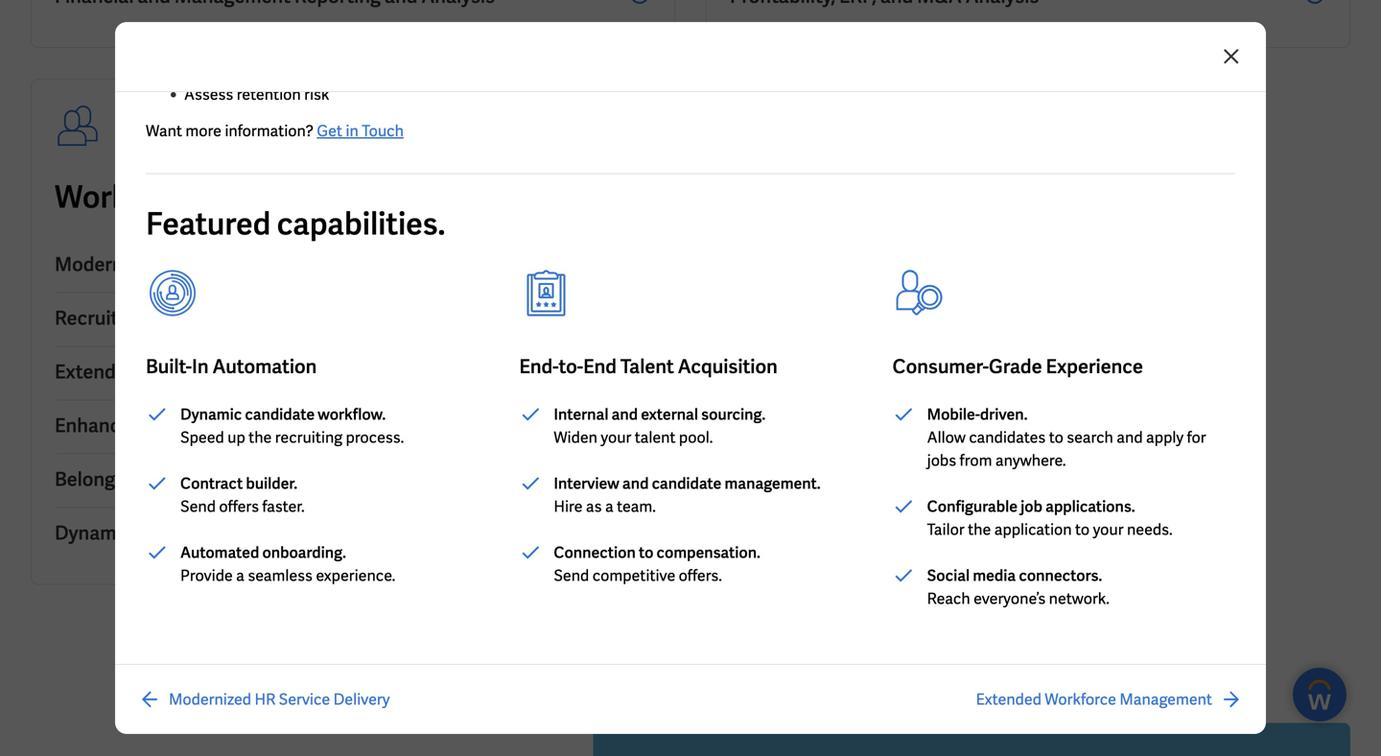 Task type: locate. For each thing, give the bounding box(es) containing it.
0 vertical spatial candidate
[[245, 404, 315, 425]]

a
[[605, 497, 614, 517], [236, 566, 245, 586]]

0 horizontal spatial service
[[193, 252, 257, 277]]

and for interview and candidate management. hire as a team.
[[623, 474, 649, 494]]

1 vertical spatial to
[[1076, 520, 1090, 540]]

0 horizontal spatial your
[[601, 428, 632, 448]]

social
[[928, 566, 970, 586]]

0 vertical spatial extended workforce management button
[[55, 347, 652, 401]]

0 horizontal spatial extended workforce management button
[[55, 347, 652, 401]]

competitive
[[593, 566, 676, 586]]

and inside the belonging and diversity button
[[146, 467, 179, 492]]

extended inside featured capabilities. dialog
[[977, 690, 1042, 710]]

onboard
[[159, 306, 236, 331]]

candidate up recruiting
[[245, 404, 315, 425]]

1 vertical spatial delivery
[[334, 690, 390, 710]]

and left contract
[[146, 467, 179, 492]]

compensation.
[[657, 543, 761, 563]]

dynamic inside dynamic candidate workflow. speed up the recruiting process.
[[180, 404, 242, 425]]

dynamic for dynamic skills curation
[[55, 521, 132, 546]]

and inside interview and candidate management. hire as a team.
[[623, 474, 649, 494]]

1 vertical spatial extended workforce management
[[977, 690, 1213, 710]]

to up competitive
[[639, 543, 654, 563]]

extended workforce management inside featured capabilities. dialog
[[977, 690, 1213, 710]]

0 vertical spatial your
[[601, 428, 632, 448]]

modernized hr service delivery button for recruit and onboard
[[55, 239, 652, 293]]

grade
[[989, 354, 1043, 379]]

1 horizontal spatial a
[[605, 497, 614, 517]]

1 horizontal spatial candidate
[[652, 474, 722, 494]]

your down applications.
[[1094, 520, 1124, 540]]

0 vertical spatial service
[[193, 252, 257, 277]]

tailor
[[928, 520, 965, 540]]

technology
[[437, 177, 597, 217]]

extended up enhanced
[[55, 359, 138, 384]]

interview
[[554, 474, 620, 494]]

builder.
[[246, 474, 298, 494]]

to
[[1050, 428, 1064, 448], [1076, 520, 1090, 540], [639, 543, 654, 563]]

1 horizontal spatial management
[[1120, 690, 1213, 710]]

and
[[122, 306, 155, 331], [612, 404, 638, 425], [1117, 428, 1144, 448], [146, 467, 179, 492], [623, 474, 649, 494]]

to inside connection to compensation. send competitive offers.
[[639, 543, 654, 563]]

1 horizontal spatial your
[[1094, 520, 1124, 540]]

send
[[180, 497, 216, 517], [554, 566, 589, 586]]

mobile-
[[928, 404, 981, 425]]

modernized inside featured capabilities. dialog
[[169, 690, 251, 710]]

send down contract
[[180, 497, 216, 517]]

a inside interview and candidate management. hire as a team.
[[605, 497, 614, 517]]

recruit
[[55, 306, 118, 331]]

belonging
[[55, 467, 142, 492]]

dynamic for dynamic candidate workflow. speed up the recruiting process.
[[180, 404, 242, 425]]

experience inside featured capabilities. dialog
[[1047, 354, 1144, 379]]

a down automated
[[236, 566, 245, 586]]

and inside mobile-driven. allow candidates to search and apply for jobs from anywhere.
[[1117, 428, 1144, 448]]

1 horizontal spatial modernized
[[169, 690, 251, 710]]

1 vertical spatial modernized hr service delivery button
[[138, 688, 390, 711]]

1 vertical spatial the
[[249, 428, 272, 448]]

a inside automated onboarding. provide a seamless experience.
[[236, 566, 245, 586]]

management inside featured capabilities. dialog
[[1120, 690, 1213, 710]]

workforce
[[55, 177, 201, 217], [141, 359, 233, 384], [1045, 690, 1117, 710]]

and up talent
[[612, 404, 638, 425]]

get in touch link
[[317, 121, 404, 141]]

1 horizontal spatial extended workforce management
[[977, 690, 1213, 710]]

applications.
[[1046, 497, 1136, 517]]

the down want more information? get in touch in the left of the page
[[253, 177, 299, 217]]

and for belonging and diversity
[[146, 467, 179, 492]]

featured
[[146, 204, 271, 244]]

0 vertical spatial for
[[207, 177, 247, 217]]

1 horizontal spatial send
[[554, 566, 589, 586]]

to left search
[[1050, 428, 1064, 448]]

1 horizontal spatial service
[[279, 690, 330, 710]]

modernized hr service delivery button
[[55, 239, 652, 293], [138, 688, 390, 711]]

recruiting
[[275, 428, 343, 448]]

extended
[[55, 359, 138, 384], [977, 690, 1042, 710]]

candidate down pool.
[[652, 474, 722, 494]]

1 vertical spatial dynamic
[[55, 521, 132, 546]]

to down applications.
[[1076, 520, 1090, 540]]

0 horizontal spatial delivery
[[261, 252, 333, 277]]

1 vertical spatial extended workforce management button
[[977, 688, 1244, 711]]

connection to compensation. send competitive offers.
[[554, 543, 761, 586]]

the right up on the bottom left
[[249, 428, 272, 448]]

for right apply on the right
[[1188, 428, 1207, 448]]

dynamic candidate workflow. speed up the recruiting process.
[[180, 404, 404, 448]]

service
[[193, 252, 257, 277], [279, 690, 330, 710]]

and left apply on the right
[[1117, 428, 1144, 448]]

allow
[[928, 428, 966, 448]]

send down connection
[[554, 566, 589, 586]]

to inside mobile-driven. allow candidates to search and apply for jobs from anywhere.
[[1050, 428, 1064, 448]]

1 vertical spatial modernized
[[169, 690, 251, 710]]

1 horizontal spatial for
[[1188, 428, 1207, 448]]

0 vertical spatial management
[[237, 359, 353, 384]]

candidate
[[245, 404, 315, 425], [652, 474, 722, 494]]

2 vertical spatial to
[[639, 543, 654, 563]]

1 horizontal spatial extended workforce management button
[[977, 688, 1244, 711]]

your
[[601, 428, 632, 448], [1094, 520, 1124, 540]]

interview and candidate management. hire as a team.
[[554, 474, 821, 517]]

0 horizontal spatial experience
[[235, 413, 332, 438]]

skills
[[136, 521, 182, 546]]

1 horizontal spatial delivery
[[334, 690, 390, 710]]

delivery
[[261, 252, 333, 277], [334, 690, 390, 710]]

your inside configurable job applications. tailor the application to your needs.
[[1094, 520, 1124, 540]]

sourcing.
[[702, 404, 766, 425]]

up
[[228, 428, 245, 448]]

experience
[[1047, 354, 1144, 379], [235, 413, 332, 438]]

enhanced employee experience
[[55, 413, 332, 438]]

2 vertical spatial the
[[968, 520, 992, 540]]

and right recruit
[[122, 306, 155, 331]]

1 vertical spatial modernized hr service delivery
[[169, 690, 390, 710]]

and for internal and external sourcing. widen your talent pool.
[[612, 404, 638, 425]]

1 vertical spatial candidate
[[652, 474, 722, 494]]

0 horizontal spatial hr
[[162, 252, 189, 277]]

touch
[[362, 121, 404, 141]]

1 vertical spatial your
[[1094, 520, 1124, 540]]

0 vertical spatial experience
[[1047, 354, 1144, 379]]

1 vertical spatial hr
[[255, 690, 276, 710]]

1 vertical spatial experience
[[235, 413, 332, 438]]

offers.
[[679, 566, 723, 586]]

extended workforce management
[[55, 359, 353, 384], [977, 690, 1213, 710]]

experience up builder.
[[235, 413, 332, 438]]

the inside dynamic candidate workflow. speed up the recruiting process.
[[249, 428, 272, 448]]

experience for consumer-grade experience
[[1047, 354, 1144, 379]]

experience up search
[[1047, 354, 1144, 379]]

idc infobrief for tech image
[[594, 723, 1351, 756]]

dynamic down 'belonging'
[[55, 521, 132, 546]]

1 horizontal spatial to
[[1050, 428, 1064, 448]]

retention
[[237, 84, 301, 105]]

connection
[[554, 543, 636, 563]]

widen
[[554, 428, 598, 448]]

0 vertical spatial delivery
[[261, 252, 333, 277]]

1 vertical spatial send
[[554, 566, 589, 586]]

future
[[306, 177, 397, 217]]

send inside connection to compensation. send competitive offers.
[[554, 566, 589, 586]]

and inside recruit and onboard button
[[122, 306, 155, 331]]

offers
[[219, 497, 259, 517]]

extended up idc infobrief for tech image
[[977, 690, 1042, 710]]

for down more
[[207, 177, 247, 217]]

send inside contract builder. send offers faster.
[[180, 497, 216, 517]]

0 vertical spatial dynamic
[[180, 404, 242, 425]]

modernized hr service delivery button for extended workforce management
[[138, 688, 390, 711]]

the
[[253, 177, 299, 217], [249, 428, 272, 448], [968, 520, 992, 540]]

a right "as"
[[605, 497, 614, 517]]

hr inside featured capabilities. dialog
[[255, 690, 276, 710]]

featured capabilities. dialog
[[0, 0, 1382, 756]]

management
[[237, 359, 353, 384], [1120, 690, 1213, 710]]

0 horizontal spatial to
[[639, 543, 654, 563]]

management.
[[725, 474, 821, 494]]

2 horizontal spatial to
[[1076, 520, 1090, 540]]

0 vertical spatial send
[[180, 497, 216, 517]]

information?
[[225, 121, 314, 141]]

0 horizontal spatial a
[[236, 566, 245, 586]]

0 vertical spatial modernized
[[55, 252, 159, 277]]

0 vertical spatial to
[[1050, 428, 1064, 448]]

0 horizontal spatial dynamic
[[55, 521, 132, 546]]

jobs
[[928, 451, 957, 471]]

your left talent
[[601, 428, 632, 448]]

dynamic inside 'button'
[[55, 521, 132, 546]]

network.
[[1050, 589, 1110, 609]]

for inside mobile-driven. allow candidates to search and apply for jobs from anywhere.
[[1188, 428, 1207, 448]]

0 vertical spatial a
[[605, 497, 614, 517]]

automated
[[180, 543, 259, 563]]

0 horizontal spatial candidate
[[245, 404, 315, 425]]

curation
[[186, 521, 262, 546]]

1 vertical spatial service
[[279, 690, 330, 710]]

1 vertical spatial for
[[1188, 428, 1207, 448]]

end
[[584, 354, 617, 379]]

1 horizontal spatial experience
[[1047, 354, 1144, 379]]

hr
[[162, 252, 189, 277], [255, 690, 276, 710]]

1 vertical spatial management
[[1120, 690, 1213, 710]]

modernized hr service delivery
[[55, 252, 333, 277], [169, 690, 390, 710]]

dynamic
[[180, 404, 242, 425], [55, 521, 132, 546]]

dynamic up speed
[[180, 404, 242, 425]]

1 horizontal spatial extended
[[977, 690, 1042, 710]]

reach
[[928, 589, 971, 609]]

modernized
[[55, 252, 159, 277], [169, 690, 251, 710]]

and inside internal and external sourcing. widen your talent pool.
[[612, 404, 638, 425]]

2 vertical spatial workforce
[[1045, 690, 1117, 710]]

service inside featured capabilities. dialog
[[279, 690, 330, 710]]

1 vertical spatial extended
[[977, 690, 1042, 710]]

1 vertical spatial a
[[236, 566, 245, 586]]

0 horizontal spatial extended
[[55, 359, 138, 384]]

mobile-driven. allow candidates to search and apply for jobs from anywhere.
[[928, 404, 1207, 471]]

the down configurable
[[968, 520, 992, 540]]

pool.
[[679, 428, 713, 448]]

and up the team.
[[623, 474, 649, 494]]

experience.
[[316, 566, 396, 586]]

0 vertical spatial extended workforce management
[[55, 359, 353, 384]]

internal and external sourcing. widen your talent pool.
[[554, 404, 766, 448]]

0 horizontal spatial send
[[180, 497, 216, 517]]

to inside configurable job applications. tailor the application to your needs.
[[1076, 520, 1090, 540]]

0 vertical spatial modernized hr service delivery button
[[55, 239, 652, 293]]

media
[[973, 566, 1016, 586]]

experience inside button
[[235, 413, 332, 438]]

extended workforce management button
[[55, 347, 652, 401], [977, 688, 1244, 711]]

hire
[[554, 497, 583, 517]]

1 horizontal spatial dynamic
[[180, 404, 242, 425]]

1 horizontal spatial hr
[[255, 690, 276, 710]]



Task type: describe. For each thing, give the bounding box(es) containing it.
1 vertical spatial workforce
[[141, 359, 233, 384]]

faster.
[[262, 497, 305, 517]]

apply
[[1147, 428, 1184, 448]]

job
[[1021, 497, 1043, 517]]

connectors.
[[1020, 566, 1103, 586]]

want more information? get in touch
[[146, 121, 404, 141]]

0 horizontal spatial for
[[207, 177, 247, 217]]

social media connectors. reach everyone's network.
[[928, 566, 1110, 609]]

built-in automation
[[146, 354, 317, 379]]

belonging and diversity
[[55, 467, 260, 492]]

0 horizontal spatial extended workforce management
[[55, 359, 353, 384]]

want
[[146, 121, 182, 141]]

0 horizontal spatial modernized
[[55, 252, 159, 277]]

enhanced
[[55, 413, 142, 438]]

assess
[[184, 84, 233, 105]]

get
[[317, 121, 343, 141]]

workforce for the future of technology
[[55, 177, 597, 217]]

0 vertical spatial extended
[[55, 359, 138, 384]]

0 vertical spatial the
[[253, 177, 299, 217]]

modernized hr service delivery inside featured capabilities. dialog
[[169, 690, 390, 710]]

enhanced employee experience button
[[55, 401, 652, 454]]

assess retention risk
[[184, 84, 330, 105]]

more
[[186, 121, 222, 141]]

recruit and onboard button
[[55, 293, 652, 347]]

configurable job applications. tailor the application to your needs.
[[928, 497, 1173, 540]]

search
[[1067, 428, 1114, 448]]

dynamic skills curation button
[[55, 508, 652, 561]]

anywhere.
[[996, 451, 1067, 471]]

diversity
[[183, 467, 260, 492]]

0 vertical spatial hr
[[162, 252, 189, 277]]

automation
[[213, 354, 317, 379]]

candidates
[[970, 428, 1046, 448]]

in
[[346, 121, 359, 141]]

extended workforce management button inside featured capabilities. dialog
[[977, 688, 1244, 711]]

driven.
[[981, 404, 1028, 425]]

end-to-end talent acquisition
[[519, 354, 778, 379]]

delivery inside featured capabilities. dialog
[[334, 690, 390, 710]]

configurable
[[928, 497, 1018, 517]]

talent
[[635, 428, 676, 448]]

contract builder. send offers faster.
[[180, 474, 305, 517]]

workflow.
[[318, 404, 386, 425]]

internal
[[554, 404, 609, 425]]

risk
[[304, 84, 330, 105]]

from
[[960, 451, 993, 471]]

process.
[[346, 428, 404, 448]]

onboarding.
[[262, 543, 346, 563]]

built-
[[146, 354, 192, 379]]

experience for enhanced employee experience
[[235, 413, 332, 438]]

acquisition
[[678, 354, 778, 379]]

talent
[[621, 354, 674, 379]]

external
[[641, 404, 699, 425]]

capabilities.
[[277, 204, 446, 244]]

team.
[[617, 497, 656, 517]]

speed
[[180, 428, 224, 448]]

your inside internal and external sourcing. widen your talent pool.
[[601, 428, 632, 448]]

workforce inside featured capabilities. dialog
[[1045, 690, 1117, 710]]

employee
[[146, 413, 231, 438]]

contract
[[180, 474, 243, 494]]

0 vertical spatial modernized hr service delivery
[[55, 252, 333, 277]]

as
[[586, 497, 602, 517]]

application
[[995, 520, 1072, 540]]

the inside configurable job applications. tailor the application to your needs.
[[968, 520, 992, 540]]

consumer-
[[893, 354, 989, 379]]

featured capabilities.
[[146, 204, 446, 244]]

candidate inside interview and candidate management. hire as a team.
[[652, 474, 722, 494]]

and for recruit and onboard
[[122, 306, 155, 331]]

automated onboarding. provide a seamless experience.
[[180, 543, 396, 586]]

of
[[403, 177, 431, 217]]

candidate inside dynamic candidate workflow. speed up the recruiting process.
[[245, 404, 315, 425]]

provide
[[180, 566, 233, 586]]

0 horizontal spatial management
[[237, 359, 353, 384]]

recruit and onboard
[[55, 306, 236, 331]]

seamless
[[248, 566, 313, 586]]

end-
[[519, 354, 559, 379]]

needs.
[[1128, 520, 1173, 540]]

everyone's
[[974, 589, 1046, 609]]

0 vertical spatial workforce
[[55, 177, 201, 217]]

consumer-grade experience
[[893, 354, 1144, 379]]

in
[[192, 354, 209, 379]]

to-
[[559, 354, 584, 379]]



Task type: vqa. For each thing, say whether or not it's contained in the screenshot.
Tailor
yes



